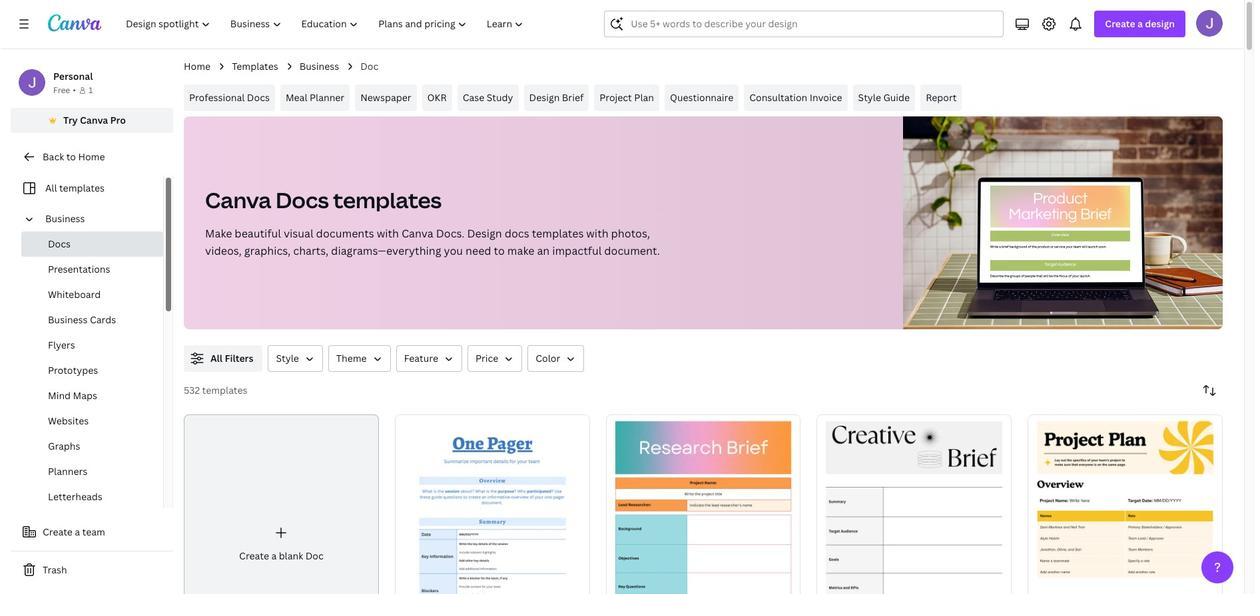 Task type: locate. For each thing, give the bounding box(es) containing it.
creative brief doc in black and white grey editorial style image
[[817, 415, 1012, 595]]

design
[[529, 91, 560, 104], [467, 226, 502, 241]]

0 vertical spatial canva
[[80, 114, 108, 127]]

to right need
[[494, 244, 505, 258]]

a inside button
[[75, 526, 80, 539]]

make beautiful visual documents with canva docs. design docs templates with photos, videos, graphics, charts, diagrams—everything you need to make an impactful document.
[[205, 226, 660, 258]]

style
[[858, 91, 881, 104], [276, 352, 299, 365]]

style right the filters on the left bottom
[[276, 352, 299, 365]]

0 horizontal spatial to
[[66, 151, 76, 163]]

0 vertical spatial business link
[[300, 59, 339, 74]]

blank
[[279, 550, 303, 563]]

1 vertical spatial style
[[276, 352, 299, 365]]

a left "team"
[[75, 526, 80, 539]]

2 horizontal spatial create
[[1105, 17, 1135, 30]]

1
[[88, 85, 93, 96]]

business up meal planner
[[300, 60, 339, 73]]

doc
[[360, 60, 379, 73], [305, 550, 323, 563]]

canva
[[80, 114, 108, 127], [205, 186, 271, 214], [402, 226, 433, 241]]

doc right blank
[[305, 550, 323, 563]]

2 vertical spatial business
[[48, 314, 88, 326]]

professional docs
[[189, 91, 270, 104]]

templates
[[59, 182, 105, 194], [333, 186, 442, 214], [532, 226, 584, 241], [202, 384, 247, 397]]

style guide
[[858, 91, 910, 104]]

design
[[1145, 17, 1175, 30]]

case study
[[463, 91, 513, 104]]

design inside make beautiful visual documents with canva docs. design docs templates with photos, videos, graphics, charts, diagrams—everything you need to make an impactful document.
[[467, 226, 502, 241]]

2 vertical spatial a
[[271, 550, 277, 563]]

create left blank
[[239, 550, 269, 563]]

create for create a blank doc
[[239, 550, 269, 563]]

report
[[926, 91, 957, 104]]

1 horizontal spatial all
[[210, 352, 223, 365]]

create inside button
[[43, 526, 73, 539]]

0 horizontal spatial business link
[[40, 206, 155, 232]]

0 horizontal spatial design
[[467, 226, 502, 241]]

2 horizontal spatial canva
[[402, 226, 433, 241]]

home up professional
[[184, 60, 211, 73]]

2 with from the left
[[586, 226, 608, 241]]

business down all templates
[[45, 212, 85, 225]]

doc inside create a blank doc element
[[305, 550, 323, 563]]

0 vertical spatial doc
[[360, 60, 379, 73]]

price
[[476, 352, 498, 365]]

1 with from the left
[[377, 226, 399, 241]]

all inside button
[[210, 352, 223, 365]]

create a design button
[[1095, 11, 1186, 37]]

templates up diagrams—everything
[[333, 186, 442, 214]]

style left the guide
[[858, 91, 881, 104]]

532 templates
[[184, 384, 247, 397]]

a
[[1138, 17, 1143, 30], [75, 526, 80, 539], [271, 550, 277, 563]]

create a team button
[[11, 519, 173, 546]]

with up the impactful
[[586, 226, 608, 241]]

a for team
[[75, 526, 80, 539]]

1 horizontal spatial to
[[494, 244, 505, 258]]

project plan professional doc in yellow black friendly corporate style image
[[1028, 415, 1223, 595]]

0 horizontal spatial all
[[45, 182, 57, 194]]

personal
[[53, 70, 93, 83]]

docs
[[247, 91, 270, 104], [276, 186, 329, 214], [48, 238, 71, 250]]

docs down templates link
[[247, 91, 270, 104]]

0 horizontal spatial a
[[75, 526, 80, 539]]

meal planner link
[[280, 85, 350, 111]]

style button
[[268, 346, 323, 372]]

1 horizontal spatial doc
[[360, 60, 379, 73]]

mind
[[48, 390, 71, 402]]

1 horizontal spatial docs
[[247, 91, 270, 104]]

2 vertical spatial docs
[[48, 238, 71, 250]]

1 vertical spatial create
[[43, 526, 73, 539]]

1 vertical spatial a
[[75, 526, 80, 539]]

flyers link
[[21, 333, 163, 358]]

design left 'brief'
[[529, 91, 560, 104]]

create left "team"
[[43, 526, 73, 539]]

planner
[[310, 91, 344, 104]]

need
[[466, 244, 491, 258]]

all down "back"
[[45, 182, 57, 194]]

mind maps
[[48, 390, 97, 402]]

0 vertical spatial home
[[184, 60, 211, 73]]

letterheads link
[[21, 485, 163, 510]]

0 vertical spatial a
[[1138, 17, 1143, 30]]

business link
[[300, 59, 339, 74], [40, 206, 155, 232]]

1 horizontal spatial a
[[271, 550, 277, 563]]

planners
[[48, 466, 87, 478]]

1 vertical spatial all
[[210, 352, 223, 365]]

home up all templates link
[[78, 151, 105, 163]]

make
[[507, 244, 534, 258]]

1 vertical spatial business
[[45, 212, 85, 225]]

to
[[66, 151, 76, 163], [494, 244, 505, 258]]

1 horizontal spatial style
[[858, 91, 881, 104]]

you
[[444, 244, 463, 258]]

color button
[[528, 346, 584, 372]]

home
[[184, 60, 211, 73], [78, 151, 105, 163]]

1 vertical spatial docs
[[276, 186, 329, 214]]

0 vertical spatial style
[[858, 91, 881, 104]]

graphs link
[[21, 434, 163, 460]]

canva up beautiful
[[205, 186, 271, 214]]

team
[[82, 526, 105, 539]]

flyers
[[48, 339, 75, 352]]

all filters
[[210, 352, 253, 365]]

a left "design"
[[1138, 17, 1143, 30]]

0 vertical spatial create
[[1105, 17, 1135, 30]]

1 vertical spatial canva
[[205, 186, 271, 214]]

one pager doc in black and white blue light blue classic professional style image
[[395, 415, 590, 595]]

1 horizontal spatial business link
[[300, 59, 339, 74]]

2 horizontal spatial docs
[[276, 186, 329, 214]]

feature
[[404, 352, 438, 365]]

1 horizontal spatial with
[[586, 226, 608, 241]]

1 horizontal spatial home
[[184, 60, 211, 73]]

an
[[537, 244, 550, 258]]

docs for canva
[[276, 186, 329, 214]]

docs up visual
[[276, 186, 329, 214]]

consultation invoice link
[[744, 85, 848, 111]]

business link up meal planner
[[300, 59, 339, 74]]

create inside "dropdown button"
[[1105, 17, 1135, 30]]

create a team
[[43, 526, 105, 539]]

letterheads
[[48, 491, 102, 504]]

style inside button
[[276, 352, 299, 365]]

free •
[[53, 85, 76, 96]]

create left "design"
[[1105, 17, 1135, 30]]

all left the filters on the left bottom
[[210, 352, 223, 365]]

meal planner
[[286, 91, 344, 104]]

0 horizontal spatial canva
[[80, 114, 108, 127]]

create
[[1105, 17, 1135, 30], [43, 526, 73, 539], [239, 550, 269, 563]]

1 vertical spatial to
[[494, 244, 505, 258]]

create a blank doc
[[239, 550, 323, 563]]

research brief doc in orange teal pink soft pastels style image
[[606, 415, 801, 595]]

0 horizontal spatial create
[[43, 526, 73, 539]]

0 vertical spatial all
[[45, 182, 57, 194]]

0 horizontal spatial docs
[[48, 238, 71, 250]]

home link
[[184, 59, 211, 74]]

2 vertical spatial canva
[[402, 226, 433, 241]]

0 vertical spatial design
[[529, 91, 560, 104]]

a inside "dropdown button"
[[1138, 17, 1143, 30]]

templates down all filters button
[[202, 384, 247, 397]]

to right "back"
[[66, 151, 76, 163]]

charts,
[[293, 244, 328, 258]]

0 horizontal spatial home
[[78, 151, 105, 163]]

business link down all templates link
[[40, 206, 155, 232]]

a left blank
[[271, 550, 277, 563]]

business up 'flyers'
[[48, 314, 88, 326]]

templates up 'an'
[[532, 226, 584, 241]]

cards
[[90, 314, 116, 326]]

1 vertical spatial design
[[467, 226, 502, 241]]

docs up presentations
[[48, 238, 71, 250]]

0 horizontal spatial doc
[[305, 550, 323, 563]]

guide
[[883, 91, 910, 104]]

jacob simon image
[[1196, 10, 1223, 37]]

documents
[[316, 226, 374, 241]]

design up need
[[467, 226, 502, 241]]

presentations
[[48, 263, 110, 276]]

style for style guide
[[858, 91, 881, 104]]

2 vertical spatial create
[[239, 550, 269, 563]]

doc up newspaper at the left of the page
[[360, 60, 379, 73]]

0 horizontal spatial with
[[377, 226, 399, 241]]

design brief link
[[524, 85, 589, 111]]

0 vertical spatial docs
[[247, 91, 270, 104]]

color
[[536, 352, 560, 365]]

0 horizontal spatial style
[[276, 352, 299, 365]]

templates
[[232, 60, 278, 73]]

beautiful
[[235, 226, 281, 241]]

1 vertical spatial doc
[[305, 550, 323, 563]]

1 horizontal spatial create
[[239, 550, 269, 563]]

None search field
[[604, 11, 1004, 37]]

2 horizontal spatial a
[[1138, 17, 1143, 30]]

canva left docs. on the top of page
[[402, 226, 433, 241]]

back to home
[[43, 151, 105, 163]]

create a blank doc element
[[184, 415, 379, 595]]

1 horizontal spatial canva
[[205, 186, 271, 214]]

create a design
[[1105, 17, 1175, 30]]

with up diagrams—everything
[[377, 226, 399, 241]]

templates down back to home
[[59, 182, 105, 194]]

canva right try
[[80, 114, 108, 127]]



Task type: describe. For each thing, give the bounding box(es) containing it.
Sort by button
[[1196, 378, 1223, 404]]

questionnaire link
[[665, 85, 739, 111]]

trash link
[[11, 557, 173, 584]]

feature button
[[396, 346, 462, 372]]

create for create a design
[[1105, 17, 1135, 30]]

okr link
[[422, 85, 452, 111]]

try canva pro
[[63, 114, 126, 127]]

presentations link
[[21, 257, 163, 282]]

diagrams—everything
[[331, 244, 441, 258]]

Search search field
[[631, 11, 995, 37]]

try
[[63, 114, 78, 127]]

1 vertical spatial home
[[78, 151, 105, 163]]

project
[[600, 91, 632, 104]]

plan
[[634, 91, 654, 104]]

invoice
[[810, 91, 842, 104]]

all for all templates
[[45, 182, 57, 194]]

report link
[[921, 85, 962, 111]]

theme
[[336, 352, 367, 365]]

professional docs link
[[184, 85, 275, 111]]

pro
[[110, 114, 126, 127]]

business cards link
[[21, 308, 163, 333]]

newspaper link
[[355, 85, 417, 111]]

theme button
[[328, 346, 391, 372]]

planners link
[[21, 460, 163, 485]]

case
[[463, 91, 484, 104]]

0 vertical spatial to
[[66, 151, 76, 163]]

532
[[184, 384, 200, 397]]

websites
[[48, 415, 89, 428]]

1 horizontal spatial design
[[529, 91, 560, 104]]

0 vertical spatial business
[[300, 60, 339, 73]]

docs.
[[436, 226, 465, 241]]

style for style
[[276, 352, 299, 365]]

free
[[53, 85, 70, 96]]

project plan link
[[594, 85, 659, 111]]

professional
[[189, 91, 245, 104]]

whiteboard link
[[21, 282, 163, 308]]

all templates
[[45, 182, 105, 194]]

back to home link
[[11, 144, 173, 171]]

price button
[[468, 346, 522, 372]]

consultation
[[749, 91, 807, 104]]

websites link
[[21, 409, 163, 434]]

case study link
[[457, 85, 519, 111]]

templates link
[[232, 59, 278, 74]]

canva inside make beautiful visual documents with canva docs. design docs templates with photos, videos, graphics, charts, diagrams—everything you need to make an impactful document.
[[402, 226, 433, 241]]

newspaper
[[360, 91, 411, 104]]

graphs
[[48, 440, 80, 453]]

graphics,
[[244, 244, 291, 258]]

project plan
[[600, 91, 654, 104]]

to inside make beautiful visual documents with canva docs. design docs templates with photos, videos, graphics, charts, diagrams—everything you need to make an impactful document.
[[494, 244, 505, 258]]

a for blank
[[271, 550, 277, 563]]

consultation invoice
[[749, 91, 842, 104]]

brief
[[562, 91, 584, 104]]

trash
[[43, 564, 67, 577]]

business cards
[[48, 314, 116, 326]]

try canva pro button
[[11, 108, 173, 133]]

a for design
[[1138, 17, 1143, 30]]

videos,
[[205, 244, 242, 258]]

all for all filters
[[210, 352, 223, 365]]

impactful
[[552, 244, 602, 258]]

whiteboard
[[48, 288, 101, 301]]

filters
[[225, 352, 253, 365]]

•
[[73, 85, 76, 96]]

docs
[[505, 226, 529, 241]]

back
[[43, 151, 64, 163]]

style guide link
[[853, 85, 915, 111]]

meal
[[286, 91, 307, 104]]

top level navigation element
[[117, 11, 535, 37]]

create a blank doc link
[[184, 415, 379, 595]]

create for create a team
[[43, 526, 73, 539]]

make
[[205, 226, 232, 241]]

1 vertical spatial business link
[[40, 206, 155, 232]]

design brief
[[529, 91, 584, 104]]

mind maps link
[[21, 384, 163, 409]]

all templates link
[[19, 176, 155, 201]]

canva inside button
[[80, 114, 108, 127]]

templates inside make beautiful visual documents with canva docs. design docs templates with photos, videos, graphics, charts, diagrams—everything you need to make an impactful document.
[[532, 226, 584, 241]]

okr
[[427, 91, 447, 104]]

docs for professional
[[247, 91, 270, 104]]

prototypes
[[48, 364, 98, 377]]

study
[[487, 91, 513, 104]]

questionnaire
[[670, 91, 733, 104]]

maps
[[73, 390, 97, 402]]

document.
[[604, 244, 660, 258]]



Task type: vqa. For each thing, say whether or not it's contained in the screenshot.
#8fad80 icon
no



